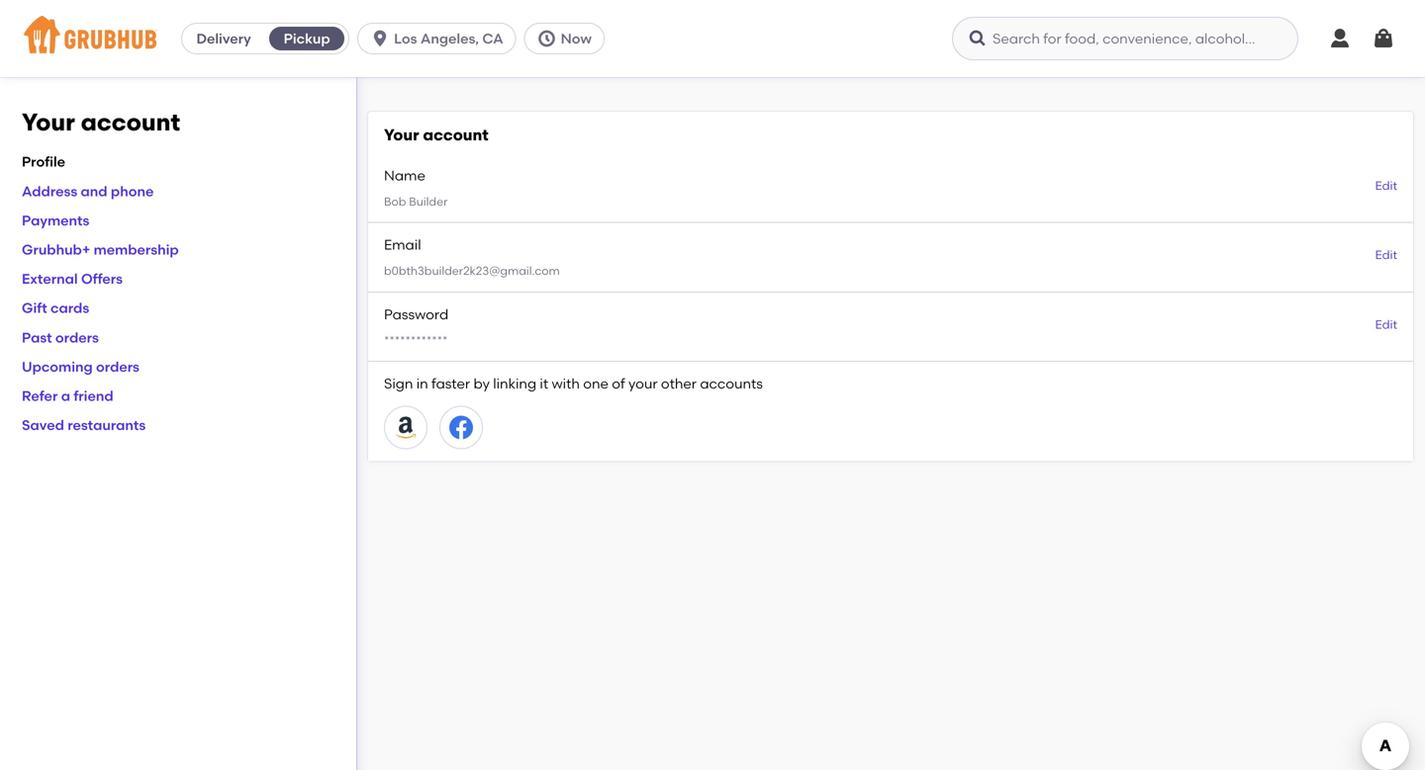 Task type: vqa. For each thing, say whether or not it's contained in the screenshot.
Bob Builder
yes



Task type: describe. For each thing, give the bounding box(es) containing it.
grubhub+ membership
[[22, 241, 179, 258]]

gift
[[22, 300, 47, 317]]

grubhub+ membership link
[[22, 241, 179, 258]]

by
[[473, 376, 490, 393]]

email
[[384, 237, 421, 254]]

address and phone link
[[22, 183, 154, 200]]

your account inside your account form
[[384, 125, 489, 144]]

main navigation navigation
[[0, 0, 1425, 77]]

bob
[[384, 195, 406, 209]]

past orders link
[[22, 329, 99, 346]]

0 horizontal spatial your
[[22, 108, 75, 137]]

payments link
[[22, 212, 89, 229]]

restaurants
[[68, 417, 146, 434]]

saved restaurants link
[[22, 417, 146, 434]]

grubhub+
[[22, 241, 90, 258]]

and
[[81, 183, 107, 200]]

faster
[[432, 376, 470, 393]]

los angeles, ca
[[394, 30, 503, 47]]

friend
[[74, 388, 113, 405]]

1 horizontal spatial svg image
[[1328, 27, 1352, 50]]

builder
[[409, 195, 448, 209]]

external offers
[[22, 271, 123, 288]]

edit button for email
[[1375, 247, 1397, 264]]

login with amazon image
[[394, 416, 418, 440]]

login with facebook image
[[449, 416, 473, 440]]

sign
[[384, 376, 413, 393]]

upcoming
[[22, 359, 93, 375]]

************
[[384, 334, 448, 348]]

other
[[661, 376, 697, 393]]

it
[[540, 376, 548, 393]]

refer a friend link
[[22, 388, 113, 405]]

one
[[583, 376, 609, 393]]

0 horizontal spatial account
[[81, 108, 180, 137]]

pickup
[[284, 30, 330, 47]]

Search for food, convenience, alcohol... search field
[[952, 17, 1298, 60]]

address and phone
[[22, 183, 154, 200]]

saved
[[22, 417, 64, 434]]

linking
[[493, 376, 536, 393]]

past orders
[[22, 329, 99, 346]]

past
[[22, 329, 52, 346]]

edit for email
[[1375, 248, 1397, 262]]

cards
[[51, 300, 89, 317]]

delivery button
[[182, 23, 265, 54]]

phone
[[111, 183, 154, 200]]

delivery
[[196, 30, 251, 47]]

pickup button
[[265, 23, 348, 54]]

gift cards
[[22, 300, 89, 317]]

0 horizontal spatial your account
[[22, 108, 180, 137]]

accounts
[[700, 376, 763, 393]]

2 horizontal spatial svg image
[[1372, 27, 1395, 50]]

svg image inside now button
[[537, 29, 557, 48]]



Task type: locate. For each thing, give the bounding box(es) containing it.
edit button for name
[[1375, 178, 1397, 195]]

b0bth3builder2k23@gmail.com
[[384, 264, 560, 278]]

a
[[61, 388, 70, 405]]

upcoming orders
[[22, 359, 139, 375]]

svg image
[[1372, 27, 1395, 50], [537, 29, 557, 48], [968, 29, 988, 48]]

orders for upcoming orders
[[96, 359, 139, 375]]

external offers link
[[22, 271, 123, 288]]

gift cards link
[[22, 300, 89, 317]]

0 vertical spatial orders
[[55, 329, 99, 346]]

name
[[384, 167, 425, 184]]

password
[[384, 306, 448, 323]]

your account
[[22, 108, 180, 137], [384, 125, 489, 144]]

2 edit button from the top
[[1375, 247, 1397, 264]]

ca
[[482, 30, 503, 47]]

edit button for password
[[1375, 317, 1397, 334]]

your account form
[[368, 112, 1413, 462]]

account inside form
[[423, 125, 489, 144]]

account up phone
[[81, 108, 180, 137]]

payments
[[22, 212, 89, 229]]

0 vertical spatial edit button
[[1375, 178, 1397, 195]]

1 vertical spatial edit
[[1375, 248, 1397, 262]]

refer
[[22, 388, 58, 405]]

upcoming orders link
[[22, 359, 139, 375]]

account up 'name'
[[423, 125, 489, 144]]

svg image inside los angeles, ca button
[[370, 29, 390, 48]]

your inside form
[[384, 125, 419, 144]]

orders up upcoming orders
[[55, 329, 99, 346]]

1 edit button from the top
[[1375, 178, 1397, 195]]

external
[[22, 271, 78, 288]]

your
[[628, 376, 658, 393]]

edit
[[1375, 179, 1397, 193], [1375, 248, 1397, 262], [1375, 318, 1397, 332]]

refer a friend
[[22, 388, 113, 405]]

los angeles, ca button
[[357, 23, 524, 54]]

address
[[22, 183, 77, 200]]

orders
[[55, 329, 99, 346], [96, 359, 139, 375]]

your up 'name'
[[384, 125, 419, 144]]

1 horizontal spatial your
[[384, 125, 419, 144]]

your account up 'name'
[[384, 125, 489, 144]]

angeles,
[[420, 30, 479, 47]]

bob builder
[[384, 195, 448, 209]]

0 vertical spatial edit
[[1375, 179, 1397, 193]]

orders for past orders
[[55, 329, 99, 346]]

2 edit from the top
[[1375, 248, 1397, 262]]

edit for name
[[1375, 179, 1397, 193]]

profile
[[22, 154, 65, 170]]

profile link
[[22, 154, 65, 170]]

2 vertical spatial edit button
[[1375, 317, 1397, 334]]

los
[[394, 30, 417, 47]]

your
[[22, 108, 75, 137], [384, 125, 419, 144]]

your account up the and
[[22, 108, 180, 137]]

1 horizontal spatial account
[[423, 125, 489, 144]]

3 edit from the top
[[1375, 318, 1397, 332]]

your up profile
[[22, 108, 75, 137]]

1 vertical spatial edit button
[[1375, 247, 1397, 264]]

now button
[[524, 23, 613, 54]]

edit for password
[[1375, 318, 1397, 332]]

3 edit button from the top
[[1375, 317, 1397, 334]]

1 edit from the top
[[1375, 179, 1397, 193]]

in
[[416, 376, 428, 393]]

svg image
[[1328, 27, 1352, 50], [370, 29, 390, 48]]

1 horizontal spatial svg image
[[968, 29, 988, 48]]

0 horizontal spatial svg image
[[370, 29, 390, 48]]

0 horizontal spatial svg image
[[537, 29, 557, 48]]

account
[[81, 108, 180, 137], [423, 125, 489, 144]]

offers
[[81, 271, 123, 288]]

sign in faster by linking it with one of your other accounts
[[384, 376, 763, 393]]

1 vertical spatial orders
[[96, 359, 139, 375]]

1 horizontal spatial your account
[[384, 125, 489, 144]]

with
[[552, 376, 580, 393]]

saved restaurants
[[22, 417, 146, 434]]

2 vertical spatial edit
[[1375, 318, 1397, 332]]

orders up friend
[[96, 359, 139, 375]]

of
[[612, 376, 625, 393]]

membership
[[94, 241, 179, 258]]

edit button
[[1375, 178, 1397, 195], [1375, 247, 1397, 264], [1375, 317, 1397, 334]]

now
[[561, 30, 592, 47]]



